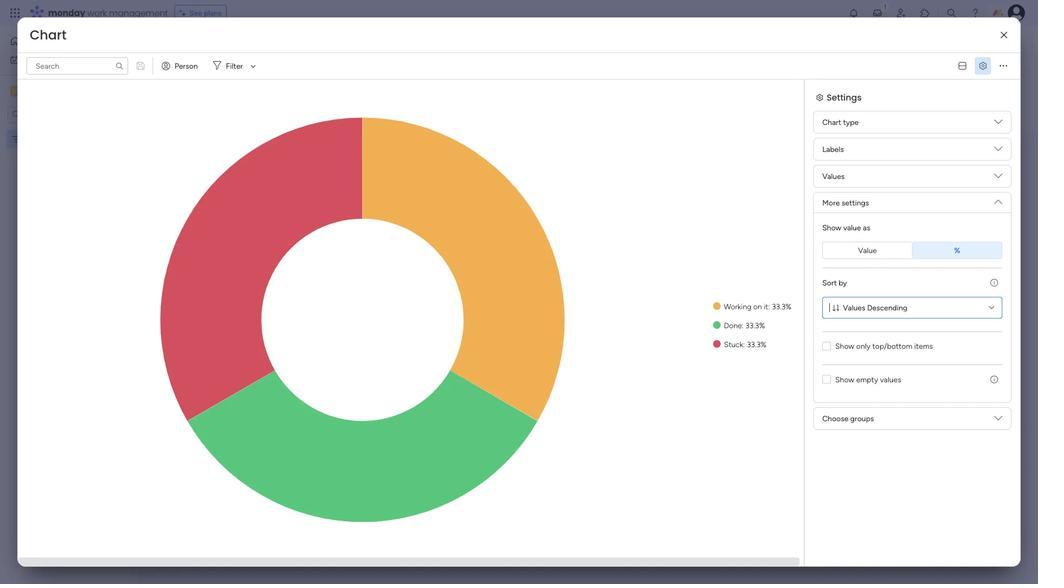 Task type: vqa. For each thing, say whether or not it's contained in the screenshot.
second Timeline field from the top
no



Task type: locate. For each thing, give the bounding box(es) containing it.
33.3% down done : 33.3% in the right bottom of the page
[[747, 340, 767, 349]]

my inside 'list box'
[[25, 134, 36, 144]]

management
[[109, 7, 168, 19]]

values
[[823, 172, 845, 181], [843, 303, 866, 312]]

0 horizontal spatial work
[[36, 55, 53, 64]]

board inside "my first board" field
[[215, 35, 253, 53]]

values up the more
[[823, 172, 845, 181]]

1 vertical spatial my
[[24, 55, 34, 64]]

0 vertical spatial work
[[87, 7, 107, 19]]

: right on
[[769, 302, 770, 311]]

my first board up project
[[167, 35, 253, 53]]

None search field
[[27, 57, 128, 75]]

0 vertical spatial first
[[189, 35, 212, 53]]

1 horizontal spatial my first board
[[167, 35, 253, 53]]

person
[[175, 61, 198, 71]]

select product image
[[10, 8, 21, 18]]

it
[[764, 302, 769, 311]]

dapulse dropdown down arrow image
[[995, 118, 1003, 130], [995, 145, 1003, 157], [995, 172, 1003, 184], [995, 194, 1003, 206], [995, 414, 1003, 427]]

more settings
[[823, 198, 869, 207]]

:
[[769, 302, 770, 311], [742, 321, 744, 330], [744, 340, 745, 349]]

show left empty
[[836, 375, 855, 384]]

first down search in workspace field
[[38, 134, 51, 144]]

board down search in workspace field
[[53, 134, 73, 144]]

my first board inside 'list box'
[[25, 134, 73, 144]]

1 vertical spatial show
[[836, 342, 855, 351]]

0 vertical spatial my
[[167, 35, 186, 53]]

show left the value
[[823, 223, 842, 232]]

0 vertical spatial my first board
[[167, 35, 253, 53]]

help image
[[970, 8, 981, 18]]

work inside my work button
[[36, 55, 53, 64]]

1 horizontal spatial chart
[[823, 118, 842, 127]]

1 horizontal spatial work
[[87, 7, 107, 19]]

monday work management
[[48, 7, 168, 19]]

3 dapulse dropdown down arrow image from the top
[[995, 172, 1003, 184]]

v2 number desc image
[[833, 304, 839, 312]]

0 horizontal spatial first
[[38, 134, 51, 144]]

0 horizontal spatial chart
[[30, 26, 67, 44]]

1 horizontal spatial board
[[215, 35, 253, 53]]

0 vertical spatial values
[[823, 172, 845, 181]]

main content
[[143, 131, 1039, 584]]

my down home
[[24, 55, 34, 64]]

%
[[955, 246, 961, 255]]

: up stuck : 33.3%
[[742, 321, 744, 330]]

2 vertical spatial :
[[744, 340, 745, 349]]

1 vertical spatial :
[[742, 321, 744, 330]]

my
[[167, 35, 186, 53], [24, 55, 34, 64], [25, 134, 36, 144]]

values descending
[[843, 303, 908, 312]]

% button
[[912, 242, 1003, 259]]

0 vertical spatial 33.3%
[[772, 302, 792, 311]]

first up person
[[189, 35, 212, 53]]

choose groups
[[823, 414, 874, 423]]

board
[[215, 35, 253, 53], [53, 134, 73, 144]]

home button
[[6, 32, 116, 50]]

board up filter popup button
[[215, 35, 253, 53]]

1 dapulse dropdown down arrow image from the top
[[995, 118, 1003, 130]]

2 dapulse dropdown down arrow image from the top
[[995, 145, 1003, 157]]

1 horizontal spatial first
[[189, 35, 212, 53]]

0 vertical spatial v2 info image
[[991, 278, 999, 287]]

first
[[189, 35, 212, 53], [38, 134, 51, 144]]

apps image
[[920, 8, 931, 18]]

1 vertical spatial my first board
[[25, 134, 73, 144]]

work right the monday
[[87, 7, 107, 19]]

1 vertical spatial v2 info image
[[991, 375, 999, 384]]

more
[[823, 198, 840, 207]]

2 vertical spatial 33.3%
[[747, 340, 767, 349]]

more dots image
[[1000, 62, 1008, 70]]

show
[[823, 223, 842, 232], [836, 342, 855, 351], [836, 375, 855, 384]]

as
[[863, 223, 871, 232]]

Search field
[[320, 65, 352, 80]]

2 vertical spatial show
[[836, 375, 855, 384]]

v2 info image
[[991, 278, 999, 287], [991, 375, 999, 384]]

first inside field
[[189, 35, 212, 53]]

2 vertical spatial my
[[25, 134, 36, 144]]

chart left type
[[823, 118, 842, 127]]

33.3%
[[772, 302, 792, 311], [746, 321, 765, 330], [747, 340, 767, 349]]

by
[[839, 278, 847, 287]]

workspace selection element
[[10, 85, 90, 99]]

value
[[844, 223, 861, 232]]

chart type
[[823, 118, 859, 127]]

33.3% right it at the right bottom
[[772, 302, 792, 311]]

notifications image
[[849, 8, 859, 18]]

1 vertical spatial board
[[53, 134, 73, 144]]

values right v2 number desc icon
[[843, 303, 866, 312]]

0 horizontal spatial board
[[53, 134, 73, 144]]

33.3% down on
[[746, 321, 765, 330]]

dapulse dropdown down arrow image for choose groups
[[995, 414, 1003, 427]]

my first board inside field
[[167, 35, 253, 53]]

1 vertical spatial values
[[843, 303, 866, 312]]

filter button
[[209, 57, 260, 75]]

monday
[[48, 7, 85, 19]]

option
[[0, 129, 138, 131]]

1 vertical spatial work
[[36, 55, 53, 64]]

0 vertical spatial show
[[823, 223, 842, 232]]

my first board
[[167, 35, 253, 53], [25, 134, 73, 144]]

0 horizontal spatial my first board
[[25, 134, 73, 144]]

my inside field
[[167, 35, 186, 53]]

4 dapulse dropdown down arrow image from the top
[[995, 194, 1003, 206]]

empty
[[857, 375, 879, 384]]

33.3% for done : 33.3%
[[746, 321, 765, 330]]

work down home
[[36, 55, 53, 64]]

5 dapulse dropdown down arrow image from the top
[[995, 414, 1003, 427]]

0 vertical spatial :
[[769, 302, 770, 311]]

my up person popup button
[[167, 35, 186, 53]]

my down search in workspace field
[[25, 134, 36, 144]]

chart up 'my work'
[[30, 26, 67, 44]]

chart
[[30, 26, 67, 44], [823, 118, 842, 127]]

0 vertical spatial chart
[[30, 26, 67, 44]]

dapulse dropdown down arrow image for values
[[995, 172, 1003, 184]]

: down done : 33.3% in the right bottom of the page
[[744, 340, 745, 349]]

stuck : 33.3%
[[724, 340, 767, 349]]

1 vertical spatial chart
[[823, 118, 842, 127]]

values for values
[[823, 172, 845, 181]]

1 vertical spatial first
[[38, 134, 51, 144]]

: for stuck : 33.3%
[[744, 340, 745, 349]]

My first board field
[[164, 35, 256, 54]]

work
[[87, 7, 107, 19], [36, 55, 53, 64]]

see
[[189, 8, 202, 18]]

items
[[915, 342, 933, 351]]

on
[[754, 302, 762, 311]]

show left "only"
[[836, 342, 855, 351]]

0 vertical spatial board
[[215, 35, 253, 53]]

1 vertical spatial 33.3%
[[746, 321, 765, 330]]

dapulse dropdown down arrow image for labels
[[995, 145, 1003, 157]]

my first board down search in workspace field
[[25, 134, 73, 144]]



Task type: describe. For each thing, give the bounding box(es) containing it.
settings
[[827, 91, 862, 103]]

see plans
[[189, 8, 222, 18]]

my work
[[24, 55, 53, 64]]

first inside 'list box'
[[38, 134, 51, 144]]

work for my
[[36, 55, 53, 64]]

values
[[880, 375, 902, 384]]

stuck
[[724, 340, 744, 349]]

done : 33.3%
[[724, 321, 765, 330]]

value
[[858, 246, 877, 255]]

search everything image
[[947, 8, 957, 18]]

my inside button
[[24, 55, 34, 64]]

new
[[168, 67, 184, 77]]

dapulse dropdown down arrow image for chart type
[[995, 118, 1003, 130]]

m
[[12, 87, 19, 96]]

only
[[857, 342, 871, 351]]

Chart field
[[27, 26, 69, 44]]

: for done : 33.3%
[[742, 321, 744, 330]]

chart for chart type
[[823, 118, 842, 127]]

show for show value as
[[823, 223, 842, 232]]

chart for chart
[[30, 26, 67, 44]]

type
[[844, 118, 859, 127]]

board inside my first board 'list box'
[[53, 134, 73, 144]]

choose
[[823, 414, 849, 423]]

show only top/bottom items
[[836, 342, 933, 351]]

person button
[[157, 57, 204, 75]]

top/bottom
[[873, 342, 913, 351]]

sort by
[[823, 278, 847, 287]]

show empty values
[[836, 375, 902, 384]]

Search in workspace field
[[23, 108, 90, 121]]

dapulse x slim image
[[1001, 31, 1008, 39]]

new project button
[[164, 63, 215, 81]]

main workspace
[[25, 86, 89, 96]]

my work button
[[6, 51, 116, 68]]

working
[[724, 302, 752, 311]]

done
[[724, 321, 742, 330]]

new project
[[168, 67, 210, 77]]

2 v2 info image from the top
[[991, 375, 999, 384]]

invite members image
[[896, 8, 907, 18]]

inbox image
[[872, 8, 883, 18]]

value button
[[823, 242, 912, 259]]

Filter dashboard by text search field
[[27, 57, 128, 75]]

1 v2 info image from the top
[[991, 278, 999, 287]]

v2 split view image
[[959, 62, 967, 70]]

work for monday
[[87, 7, 107, 19]]

my first board list box
[[0, 128, 138, 294]]

descending
[[868, 303, 908, 312]]

sort
[[823, 278, 837, 287]]

show value as
[[823, 223, 871, 232]]

working on it : 33.3%
[[724, 302, 792, 311]]

33.3% for stuck : 33.3%
[[747, 340, 767, 349]]

see plans button
[[175, 5, 227, 21]]

show for show empty values
[[836, 375, 855, 384]]

groups
[[851, 414, 874, 423]]

main
[[25, 86, 44, 96]]

arrow down image
[[247, 59, 260, 72]]

show for show only top/bottom items
[[836, 342, 855, 351]]

search image
[[115, 62, 124, 70]]

settings
[[842, 198, 869, 207]]

v2 settings line image
[[980, 62, 987, 70]]

home
[[25, 37, 46, 46]]

workspace
[[46, 86, 89, 96]]

dapulse dropdown down arrow image for more settings
[[995, 194, 1003, 206]]

john smith image
[[1008, 4, 1026, 22]]

project
[[186, 67, 210, 77]]

values for values descending
[[843, 303, 866, 312]]

plans
[[204, 8, 222, 18]]

1 image
[[881, 1, 890, 13]]

labels
[[823, 145, 844, 154]]

workspace image
[[10, 85, 21, 97]]

filter
[[226, 61, 243, 71]]



